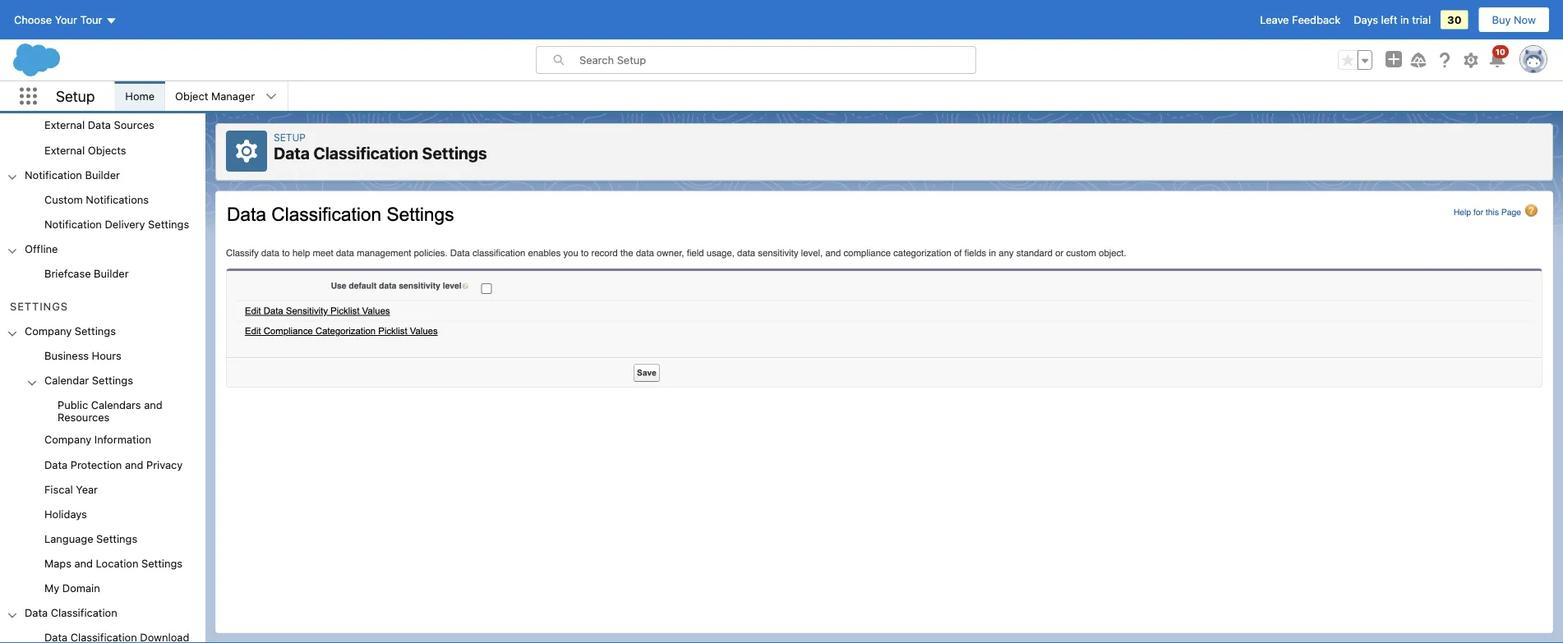 Task type: locate. For each thing, give the bounding box(es) containing it.
setup inside setup data classification settings
[[274, 132, 306, 143]]

classification inside tree item
[[51, 607, 117, 620]]

setup
[[56, 87, 95, 105], [274, 132, 306, 143]]

notification delivery settings
[[44, 218, 189, 231]]

leave feedback
[[1261, 14, 1341, 26]]

Search Setup text field
[[580, 47, 976, 73]]

notification builder tree item
[[0, 164, 206, 238]]

year
[[76, 484, 98, 496]]

notification up custom
[[25, 169, 82, 181]]

1 external from the top
[[44, 119, 85, 132]]

0 horizontal spatial and
[[74, 558, 93, 570]]

1 vertical spatial classification
[[51, 607, 117, 620]]

2 horizontal spatial and
[[144, 400, 163, 412]]

group
[[0, 40, 206, 164], [1338, 50, 1373, 70], [0, 189, 206, 238], [0, 345, 206, 602]]

classification
[[314, 143, 419, 163], [51, 607, 117, 620]]

maps and location settings
[[44, 558, 183, 570]]

0 vertical spatial company
[[25, 326, 72, 338]]

0 horizontal spatial classification
[[51, 607, 117, 620]]

data up fiscal
[[44, 459, 68, 471]]

days left in trial
[[1354, 14, 1431, 26]]

0 vertical spatial external
[[44, 119, 85, 132]]

my domain
[[44, 583, 100, 595]]

company
[[25, 326, 72, 338], [44, 434, 91, 447]]

company down resources
[[44, 434, 91, 447]]

manager
[[211, 90, 255, 102]]

data down my
[[25, 607, 48, 620]]

calendar settings link
[[44, 375, 133, 390]]

fiscal
[[44, 484, 73, 496]]

data inside "company settings" tree item
[[44, 459, 68, 471]]

and for protection
[[125, 459, 143, 471]]

settings inside notification builder tree item
[[148, 218, 189, 231]]

offline link
[[25, 243, 58, 258]]

external objects
[[44, 144, 126, 156]]

classification inside setup data classification settings
[[314, 143, 419, 163]]

1 vertical spatial setup
[[274, 132, 306, 143]]

0 vertical spatial setup
[[56, 87, 95, 105]]

builder down objects
[[85, 169, 120, 181]]

left
[[1382, 14, 1398, 26]]

business hours
[[44, 350, 121, 363]]

setup for setup data classification settings
[[274, 132, 306, 143]]

company up business
[[25, 326, 72, 338]]

external
[[44, 119, 85, 132], [44, 144, 85, 156]]

data
[[88, 119, 111, 132], [274, 143, 310, 163], [44, 459, 68, 471], [25, 607, 48, 620]]

custom notifications link
[[44, 194, 149, 208]]

holidays link
[[44, 508, 87, 523]]

and right calendars
[[144, 400, 163, 412]]

buy
[[1493, 14, 1511, 26]]

leave feedback link
[[1261, 14, 1341, 26]]

0 vertical spatial and
[[144, 400, 163, 412]]

delivery
[[105, 218, 145, 231]]

external for external data sources
[[44, 119, 85, 132]]

0 horizontal spatial setup
[[56, 87, 95, 105]]

data down data import wizard image at the top
[[88, 119, 111, 132]]

builder right "briefcase"
[[94, 268, 129, 280]]

notification
[[25, 169, 82, 181], [44, 218, 102, 231]]

and down language settings link
[[74, 558, 93, 570]]

group containing external data sources
[[0, 40, 206, 164]]

1 vertical spatial external
[[44, 144, 85, 156]]

now
[[1514, 14, 1537, 26]]

and inside public calendars and resources
[[144, 400, 163, 412]]

1 vertical spatial company
[[44, 434, 91, 447]]

business
[[44, 350, 89, 363]]

external up notification builder
[[44, 144, 85, 156]]

notification for notification delivery settings
[[44, 218, 102, 231]]

object manager
[[175, 90, 255, 102]]

1 horizontal spatial and
[[125, 459, 143, 471]]

data down setup link
[[274, 143, 310, 163]]

1 vertical spatial builder
[[94, 268, 129, 280]]

company inside group
[[44, 434, 91, 447]]

offline tree item
[[0, 238, 206, 288]]

your
[[55, 14, 77, 26]]

home link
[[115, 81, 165, 111]]

1 vertical spatial notification
[[44, 218, 102, 231]]

notifications
[[86, 194, 149, 206]]

custom notifications
[[44, 194, 149, 206]]

and down the information
[[125, 459, 143, 471]]

data protection and privacy link
[[44, 459, 183, 474]]

offline
[[25, 243, 58, 255]]

business hours link
[[44, 350, 121, 365]]

notification down custom
[[44, 218, 102, 231]]

external up external objects
[[44, 119, 85, 132]]

and for calendars
[[144, 400, 163, 412]]

builder inside notification builder link
[[85, 169, 120, 181]]

company for company settings
[[25, 326, 72, 338]]

1 horizontal spatial classification
[[314, 143, 419, 163]]

2 vertical spatial and
[[74, 558, 93, 570]]

2 external from the top
[[44, 144, 85, 156]]

settings inside setup data classification settings
[[422, 143, 487, 163]]

0 vertical spatial notification
[[25, 169, 82, 181]]

language settings
[[44, 533, 137, 545]]

0 vertical spatial builder
[[85, 169, 120, 181]]

builder inside the briefcase builder link
[[94, 268, 129, 280]]

data import wizard image
[[0, 90, 206, 114]]

and
[[144, 400, 163, 412], [125, 459, 143, 471], [74, 558, 93, 570]]

builder
[[85, 169, 120, 181], [94, 268, 129, 280]]

resources
[[58, 412, 110, 424]]

builder for briefcase builder
[[94, 268, 129, 280]]

settings
[[422, 143, 487, 163], [148, 218, 189, 231], [10, 301, 68, 313], [75, 326, 116, 338], [92, 375, 133, 387], [96, 533, 137, 545], [141, 558, 183, 570]]

location
[[96, 558, 138, 570]]

1 vertical spatial and
[[125, 459, 143, 471]]

protection
[[71, 459, 122, 471]]

1 horizontal spatial setup
[[274, 132, 306, 143]]

fiscal year link
[[44, 484, 98, 499]]

0 vertical spatial classification
[[314, 143, 419, 163]]



Task type: vqa. For each thing, say whether or not it's contained in the screenshot.
sync
no



Task type: describe. For each thing, give the bounding box(es) containing it.
notification builder
[[25, 169, 120, 181]]

calendars
[[91, 400, 141, 412]]

language settings link
[[44, 533, 137, 548]]

company information link
[[44, 434, 151, 449]]

group containing custom notifications
[[0, 189, 206, 238]]

external for external objects
[[44, 144, 85, 156]]

domain
[[62, 583, 100, 595]]

notification for notification builder
[[25, 169, 82, 181]]

feedback
[[1292, 14, 1341, 26]]

company settings link
[[25, 326, 116, 340]]

buy now button
[[1479, 7, 1551, 33]]

choose your tour button
[[13, 7, 118, 33]]

data classification link
[[25, 607, 117, 622]]

company settings
[[25, 326, 116, 338]]

public calendars and resources link
[[58, 400, 206, 424]]

buy now
[[1493, 14, 1537, 26]]

tour
[[80, 14, 102, 26]]

notification builder link
[[25, 169, 120, 184]]

company information
[[44, 434, 151, 447]]

data inside setup data classification settings
[[274, 143, 310, 163]]

external data sources link
[[44, 119, 154, 134]]

notification delivery settings link
[[44, 218, 189, 233]]

object
[[175, 90, 208, 102]]

custom
[[44, 194, 83, 206]]

setup for setup
[[56, 87, 95, 105]]

company for company information
[[44, 434, 91, 447]]

holidays
[[44, 508, 87, 521]]

choose your tour
[[14, 14, 102, 26]]

information
[[94, 434, 151, 447]]

company settings tree item
[[0, 321, 206, 602]]

briefcase builder
[[44, 268, 129, 280]]

data classification
[[25, 607, 117, 620]]

10
[[1496, 47, 1506, 56]]

calendar
[[44, 375, 89, 387]]

calendar settings
[[44, 375, 133, 387]]

setup data classification settings
[[274, 132, 487, 163]]

hours
[[92, 350, 121, 363]]

my domain link
[[44, 583, 100, 597]]

object manager link
[[165, 81, 265, 111]]

choose
[[14, 14, 52, 26]]

public calendars and resources
[[58, 400, 163, 424]]

maps and location settings link
[[44, 558, 183, 573]]

my
[[44, 583, 59, 595]]

10 button
[[1488, 45, 1509, 70]]

in
[[1401, 14, 1410, 26]]

leave
[[1261, 14, 1289, 26]]

calendar settings tree item
[[0, 370, 206, 429]]

briefcase builder link
[[44, 268, 129, 283]]

30
[[1448, 14, 1462, 26]]

objects
[[88, 144, 126, 156]]

data classification tree item
[[0, 602, 206, 644]]

sources
[[114, 119, 154, 132]]

data inside tree item
[[25, 607, 48, 620]]

setup link
[[274, 132, 306, 143]]

days
[[1354, 14, 1379, 26]]

group containing business hours
[[0, 345, 206, 602]]

privacy
[[146, 459, 183, 471]]

external data sources
[[44, 119, 154, 132]]

data protection and privacy
[[44, 459, 183, 471]]

builder for notification builder
[[85, 169, 120, 181]]

trial
[[1413, 14, 1431, 26]]

home
[[125, 90, 155, 102]]

maps
[[44, 558, 72, 570]]

fiscal year
[[44, 484, 98, 496]]

briefcase
[[44, 268, 91, 280]]

external objects link
[[44, 144, 126, 159]]

language
[[44, 533, 93, 545]]

public
[[58, 400, 88, 412]]



